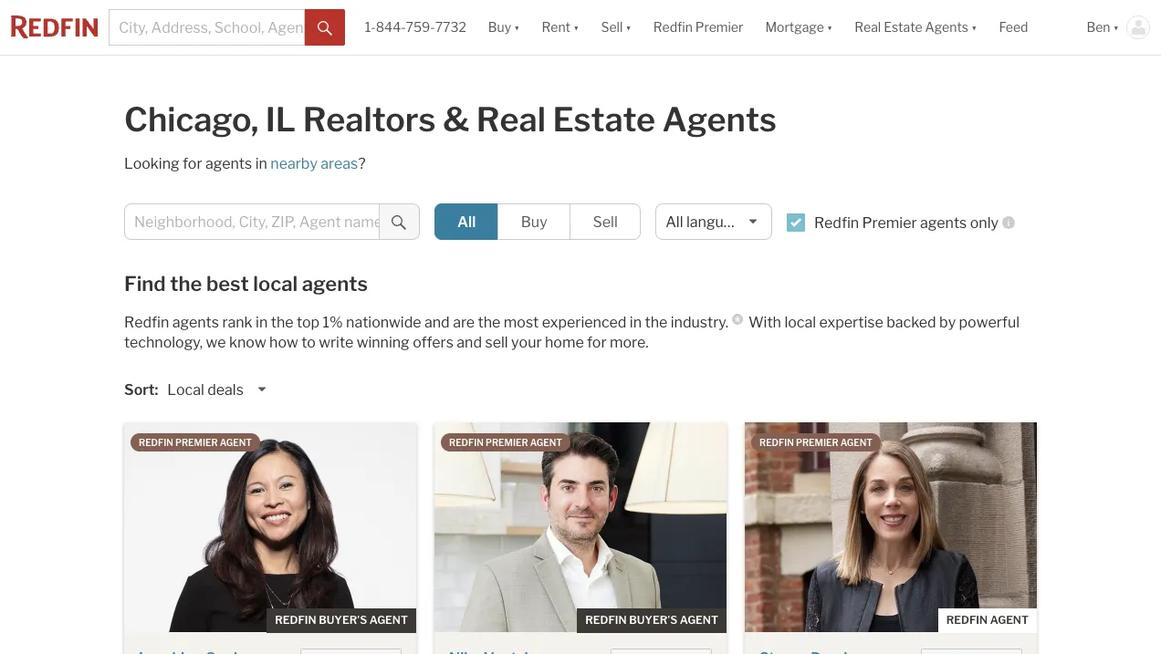 Task type: locate. For each thing, give the bounding box(es) containing it.
2 vertical spatial redfin
[[124, 314, 169, 331]]

all
[[457, 214, 476, 231], [666, 214, 683, 231]]

0 vertical spatial real
[[855, 20, 881, 35]]

1 vertical spatial redfin
[[814, 215, 859, 232]]

more.
[[610, 334, 649, 352]]

agents up 1%
[[302, 272, 368, 296]]

0 horizontal spatial real
[[476, 100, 546, 140]]

buy
[[488, 20, 511, 35], [521, 214, 548, 231]]

0 horizontal spatial redfin premier agent
[[139, 437, 252, 448]]

with
[[749, 314, 782, 331]]

City, Address, School, Agent, ZIP search field
[[109, 9, 305, 46]]

sell right buy option
[[593, 214, 618, 231]]

chicago, il realtors & real estate agents
[[124, 100, 777, 140]]

Buy radio
[[498, 204, 571, 240]]

disclaimer image
[[732, 314, 743, 325]]

0 vertical spatial estate
[[884, 20, 923, 35]]

▾ for rent ▾
[[573, 20, 579, 35]]

1 horizontal spatial buy
[[521, 214, 548, 231]]

1 vertical spatial local
[[785, 314, 816, 331]]

in for rank
[[256, 314, 268, 331]]

for right looking
[[183, 155, 202, 173]]

local right best
[[253, 272, 298, 296]]

1 horizontal spatial premier
[[486, 437, 528, 448]]

premier inside button
[[696, 20, 744, 35]]

deals
[[207, 382, 244, 399]]

redfin agents rank in the top 1% nationwide and are the most experienced in the industry.
[[124, 314, 729, 331]]

3 premier from the left
[[796, 437, 839, 448]]

0 horizontal spatial redfin buyer's agent
[[275, 614, 408, 627]]

all for all
[[457, 214, 476, 231]]

1 all from the left
[[457, 214, 476, 231]]

0 horizontal spatial redfin
[[124, 314, 169, 331]]

1 horizontal spatial premier
[[862, 215, 917, 232]]

0 horizontal spatial for
[[183, 155, 202, 173]]

and up offers
[[425, 314, 450, 331]]

2 horizontal spatial redfin
[[814, 215, 859, 232]]

▾ right rent ▾
[[626, 20, 632, 35]]

▾ for ben ▾
[[1114, 20, 1119, 35]]

0 horizontal spatial all
[[457, 214, 476, 231]]

find
[[124, 272, 166, 296]]

agent
[[220, 437, 252, 448], [530, 437, 562, 448], [841, 437, 873, 448], [369, 614, 408, 627], [680, 614, 719, 627], [990, 614, 1029, 627]]

0 vertical spatial for
[[183, 155, 202, 173]]

the up more.
[[645, 314, 668, 331]]

redfin premier
[[654, 20, 744, 35]]

6 ▾ from the left
[[1114, 20, 1119, 35]]

1 horizontal spatial all
[[666, 214, 683, 231]]

sell for sell ▾
[[601, 20, 623, 35]]

real
[[855, 20, 881, 35], [476, 100, 546, 140]]

nearby
[[271, 155, 318, 173]]

▾ left "feed"
[[972, 20, 977, 35]]

in right rank
[[256, 314, 268, 331]]

0 horizontal spatial premier
[[696, 20, 744, 35]]

1 buyer's from the left
[[319, 614, 367, 627]]

1 vertical spatial agents
[[662, 100, 777, 140]]

1 vertical spatial buy
[[521, 214, 548, 231]]

redfin agent
[[947, 614, 1029, 627]]

0 vertical spatial premier
[[696, 20, 744, 35]]

5 ▾ from the left
[[972, 20, 977, 35]]

0 horizontal spatial and
[[425, 314, 450, 331]]

1 horizontal spatial submit search image
[[392, 215, 407, 230]]

local deals
[[167, 382, 244, 399]]

local right with
[[785, 314, 816, 331]]

your
[[511, 334, 542, 352]]

1 redfin buyer's agent from the left
[[275, 614, 408, 627]]

2 all from the left
[[666, 214, 683, 231]]

sort:
[[124, 381, 158, 399]]

redfin inside redfin premier button
[[654, 20, 693, 35]]

for
[[183, 155, 202, 173], [587, 334, 607, 352]]

in left nearby at the left
[[255, 155, 267, 173]]

1%
[[323, 314, 343, 331]]

sell inside dropdown button
[[601, 20, 623, 35]]

1 horizontal spatial buyer's
[[629, 614, 678, 627]]

▾ left rent at the left top
[[514, 20, 520, 35]]

premier
[[175, 437, 218, 448], [486, 437, 528, 448], [796, 437, 839, 448]]

in
[[255, 155, 267, 173], [256, 314, 268, 331], [630, 314, 642, 331]]

1 horizontal spatial real
[[855, 20, 881, 35]]

buyer's for photo of layching quek
[[319, 614, 367, 627]]

2 redfin premier agent from the left
[[449, 437, 562, 448]]

1 horizontal spatial estate
[[884, 20, 923, 35]]

buy inside option
[[521, 214, 548, 231]]

only
[[970, 215, 999, 232]]

sell
[[601, 20, 623, 35], [593, 214, 618, 231]]

and down "are"
[[457, 334, 482, 352]]

mortgage ▾ button
[[755, 0, 844, 55]]

all left buy option
[[457, 214, 476, 231]]

and inside with local expertise backed by powerful technology, we know how to write winning offers and sell your home for more.
[[457, 334, 482, 352]]

0 horizontal spatial estate
[[553, 100, 656, 140]]

?
[[358, 155, 366, 173]]

premier for photo of stacey dombar
[[796, 437, 839, 448]]

write
[[319, 334, 354, 352]]

experienced
[[542, 314, 627, 331]]

redfin
[[139, 437, 173, 448], [449, 437, 484, 448], [760, 437, 794, 448], [275, 614, 317, 627], [585, 614, 627, 627], [947, 614, 988, 627]]

buy ▾ button
[[477, 0, 531, 55]]

redfin
[[654, 20, 693, 35], [814, 215, 859, 232], [124, 314, 169, 331]]

0 vertical spatial buy
[[488, 20, 511, 35]]

redfin premier agent for photo of stacey dombar
[[760, 437, 873, 448]]

1 redfin premier agent from the left
[[139, 437, 252, 448]]

▾ for mortgage ▾
[[827, 20, 833, 35]]

real right mortgage ▾
[[855, 20, 881, 35]]

premier
[[696, 20, 744, 35], [862, 215, 917, 232]]

0 vertical spatial redfin
[[654, 20, 693, 35]]

2 premier from the left
[[486, 437, 528, 448]]

Sell radio
[[570, 204, 641, 240]]

▾ for sell ▾
[[626, 20, 632, 35]]

sell for sell
[[593, 214, 618, 231]]

most
[[504, 314, 539, 331]]

mortgage ▾ button
[[766, 0, 833, 55]]

1 horizontal spatial redfin buyer's agent
[[585, 614, 719, 627]]

2 horizontal spatial premier
[[796, 437, 839, 448]]

local
[[167, 382, 204, 399]]

1 ▾ from the left
[[514, 20, 520, 35]]

sell inside 'option'
[[593, 214, 618, 231]]

buy for buy ▾
[[488, 20, 511, 35]]

all left languages in the right top of the page
[[666, 214, 683, 231]]

rank
[[222, 314, 253, 331]]

0 vertical spatial sell
[[601, 20, 623, 35]]

buyer's for photo of niko voutsinas
[[629, 614, 678, 627]]

areas
[[321, 155, 358, 173]]

1 horizontal spatial local
[[785, 314, 816, 331]]

0 horizontal spatial agents
[[662, 100, 777, 140]]

buyer's
[[319, 614, 367, 627], [629, 614, 678, 627]]

all inside all radio
[[457, 214, 476, 231]]

submit search image left the "1-"
[[318, 21, 332, 35]]

1 vertical spatial and
[[457, 334, 482, 352]]

2 buyer's from the left
[[629, 614, 678, 627]]

submit search image
[[318, 21, 332, 35], [392, 215, 407, 230]]

buy right all radio
[[521, 214, 548, 231]]

for down experienced
[[587, 334, 607, 352]]

the right find
[[170, 272, 202, 296]]

1-
[[365, 20, 376, 35]]

1 vertical spatial premier
[[862, 215, 917, 232]]

real right &
[[476, 100, 546, 140]]

3 ▾ from the left
[[626, 20, 632, 35]]

agents
[[205, 155, 252, 173], [920, 215, 967, 232], [302, 272, 368, 296], [172, 314, 219, 331]]

option group
[[435, 204, 641, 240]]

▾
[[514, 20, 520, 35], [573, 20, 579, 35], [626, 20, 632, 35], [827, 20, 833, 35], [972, 20, 977, 35], [1114, 20, 1119, 35]]

redfin buyer's agent
[[275, 614, 408, 627], [585, 614, 719, 627]]

▾ right "ben"
[[1114, 20, 1119, 35]]

real estate agents ▾ button
[[844, 0, 988, 55]]

All radio
[[435, 204, 499, 240]]

rent ▾ button
[[531, 0, 590, 55]]

mortgage
[[766, 20, 824, 35]]

local inside with local expertise backed by powerful technology, we know how to write winning offers and sell your home for more.
[[785, 314, 816, 331]]

1 horizontal spatial redfin premier agent
[[449, 437, 562, 448]]

find the best local agents
[[124, 272, 368, 296]]

0 horizontal spatial buy
[[488, 20, 511, 35]]

0 vertical spatial and
[[425, 314, 450, 331]]

sell ▾ button
[[590, 0, 643, 55]]

redfin premier agent
[[139, 437, 252, 448], [449, 437, 562, 448], [760, 437, 873, 448]]

844-
[[376, 20, 406, 35]]

1 horizontal spatial redfin
[[654, 20, 693, 35]]

we
[[206, 334, 226, 352]]

2 ▾ from the left
[[573, 20, 579, 35]]

4 ▾ from the left
[[827, 20, 833, 35]]

0 vertical spatial local
[[253, 272, 298, 296]]

1 vertical spatial sell
[[593, 214, 618, 231]]

2 horizontal spatial redfin premier agent
[[760, 437, 873, 448]]

estate
[[884, 20, 923, 35], [553, 100, 656, 140]]

local
[[253, 272, 298, 296], [785, 314, 816, 331]]

buy inside dropdown button
[[488, 20, 511, 35]]

1 vertical spatial for
[[587, 334, 607, 352]]

buy ▾ button
[[488, 0, 520, 55]]

the up the how
[[271, 314, 294, 331]]

real estate agents ▾ link
[[855, 0, 977, 55]]

and
[[425, 314, 450, 331], [457, 334, 482, 352]]

0 horizontal spatial premier
[[175, 437, 218, 448]]

with local expertise backed by powerful technology, we know how to write winning offers and sell your home for more.
[[124, 314, 1020, 352]]

1 horizontal spatial agents
[[925, 20, 969, 35]]

agents
[[925, 20, 969, 35], [662, 100, 777, 140]]

the up 'sell'
[[478, 314, 501, 331]]

buy right 7732
[[488, 20, 511, 35]]

buy ▾
[[488, 20, 520, 35]]

▾ right rent at the left top
[[573, 20, 579, 35]]

top
[[297, 314, 320, 331]]

1 premier from the left
[[175, 437, 218, 448]]

▾ right mortgage
[[827, 20, 833, 35]]

buy for buy
[[521, 214, 548, 231]]

redfin for redfin premier
[[654, 20, 693, 35]]

all for all languages
[[666, 214, 683, 231]]

the
[[170, 272, 202, 296], [271, 314, 294, 331], [478, 314, 501, 331], [645, 314, 668, 331]]

submit search image left all radio
[[392, 215, 407, 230]]

premier for redfin premier agents only
[[862, 215, 917, 232]]

real inside dropdown button
[[855, 20, 881, 35]]

0 vertical spatial submit search image
[[318, 21, 332, 35]]

offers
[[413, 334, 454, 352]]

agents inside dropdown button
[[925, 20, 969, 35]]

2 redfin buyer's agent from the left
[[585, 614, 719, 627]]

0 horizontal spatial submit search image
[[318, 21, 332, 35]]

1 horizontal spatial for
[[587, 334, 607, 352]]

0 vertical spatial agents
[[925, 20, 969, 35]]

to
[[302, 334, 316, 352]]

premier for redfin premier
[[696, 20, 744, 35]]

3 redfin premier agent from the left
[[760, 437, 873, 448]]

sell right rent ▾
[[601, 20, 623, 35]]

1 horizontal spatial and
[[457, 334, 482, 352]]

redfin premier agent for photo of layching quek
[[139, 437, 252, 448]]

0 horizontal spatial buyer's
[[319, 614, 367, 627]]

ben ▾
[[1087, 20, 1119, 35]]



Task type: describe. For each thing, give the bounding box(es) containing it.
7732
[[435, 20, 466, 35]]

▾ for buy ▾
[[514, 20, 520, 35]]

redfin buyer's agent for photo of layching quek
[[275, 614, 408, 627]]

redfin for redfin agents rank in the top 1% nationwide and are the most experienced in the industry.
[[124, 314, 169, 331]]

mortgage ▾
[[766, 20, 833, 35]]

powerful
[[959, 314, 1020, 331]]

redfin buyer's agent for photo of niko voutsinas
[[585, 614, 719, 627]]

nearby areas link
[[271, 155, 358, 173]]

in for agents
[[255, 155, 267, 173]]

premier for photo of layching quek
[[175, 437, 218, 448]]

nationwide
[[346, 314, 421, 331]]

technology,
[[124, 334, 203, 352]]

real estate agents ▾
[[855, 20, 977, 35]]

home
[[545, 334, 584, 352]]

redfin premier agents only
[[814, 215, 999, 232]]

redfin for redfin premier agents only
[[814, 215, 859, 232]]

by
[[940, 314, 956, 331]]

languages
[[687, 214, 757, 231]]

industry.
[[671, 314, 729, 331]]

photo of layching quek image
[[124, 423, 416, 633]]

1 vertical spatial submit search image
[[392, 215, 407, 230]]

premier for photo of niko voutsinas
[[486, 437, 528, 448]]

759-
[[406, 20, 435, 35]]

0 horizontal spatial local
[[253, 272, 298, 296]]

agents left the only
[[920, 215, 967, 232]]

best
[[206, 272, 249, 296]]

rent ▾ button
[[542, 0, 579, 55]]

photo of stacey dombar image
[[745, 423, 1037, 633]]

winning
[[357, 334, 410, 352]]

Neighborhood, City, ZIP, Agent name search field
[[124, 204, 380, 240]]

rent
[[542, 20, 571, 35]]

1-844-759-7732
[[365, 20, 466, 35]]

agents up we
[[172, 314, 219, 331]]

sell ▾
[[601, 20, 632, 35]]

looking for agents in nearby areas ?
[[124, 155, 366, 173]]

backed
[[887, 314, 936, 331]]

sell
[[485, 334, 508, 352]]

estate inside the real estate agents ▾ link
[[884, 20, 923, 35]]

1 vertical spatial real
[[476, 100, 546, 140]]

realtors
[[303, 100, 436, 140]]

il
[[266, 100, 296, 140]]

in up more.
[[630, 314, 642, 331]]

feed
[[999, 20, 1029, 35]]

agents down chicago,
[[205, 155, 252, 173]]

photo of niko voutsinas image
[[435, 423, 727, 633]]

rent ▾
[[542, 20, 579, 35]]

option group containing all
[[435, 204, 641, 240]]

feed button
[[988, 0, 1076, 55]]

expertise
[[819, 314, 884, 331]]

redfin premier agent for photo of niko voutsinas
[[449, 437, 562, 448]]

sell ▾ button
[[601, 0, 632, 55]]

all languages
[[666, 214, 757, 231]]

for inside with local expertise backed by powerful technology, we know how to write winning offers and sell your home for more.
[[587, 334, 607, 352]]

looking
[[124, 155, 180, 173]]

ben
[[1087, 20, 1111, 35]]

1 vertical spatial estate
[[553, 100, 656, 140]]

1-844-759-7732 link
[[365, 20, 466, 35]]

redfin premier button
[[643, 0, 755, 55]]

are
[[453, 314, 475, 331]]

&
[[443, 100, 470, 140]]

chicago,
[[124, 100, 259, 140]]

know
[[229, 334, 266, 352]]

how
[[269, 334, 298, 352]]



Task type: vqa. For each thing, say whether or not it's contained in the screenshot.
the More
no



